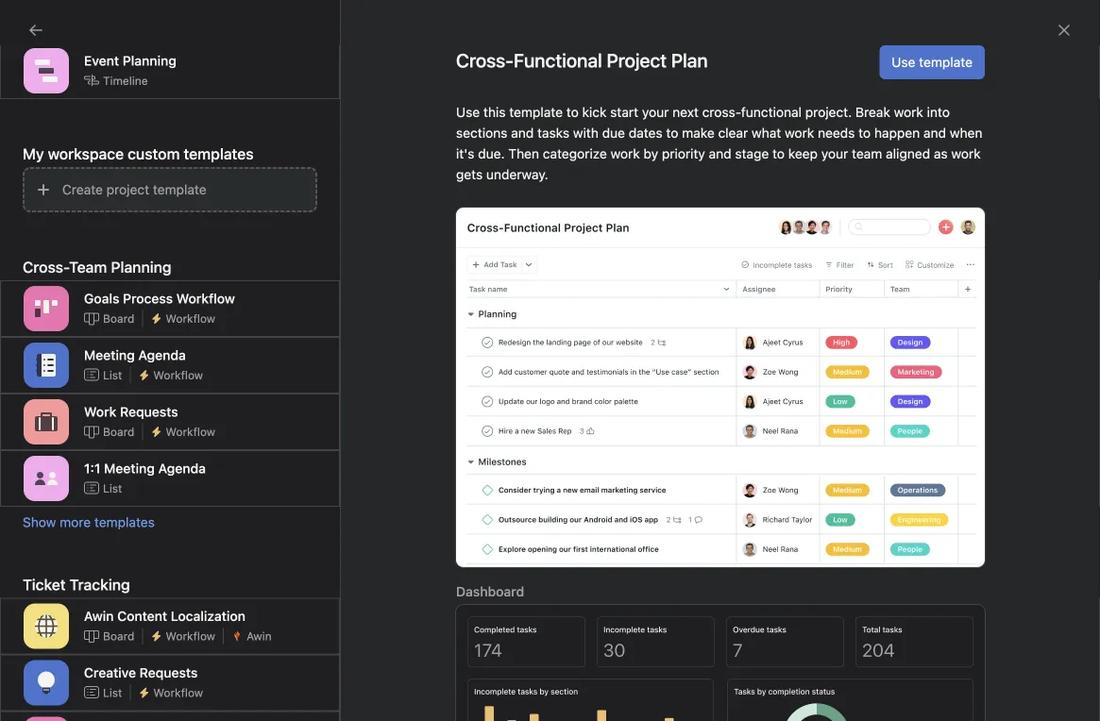 Task type: locate. For each thing, give the bounding box(es) containing it.
workspace
[[48, 145, 124, 163]]

0 vertical spatial functional
[[742, 104, 802, 120]]

by up 4️⃣ fourth: stay on top of incoming work on the left bottom
[[191, 503, 206, 519]]

asana
[[307, 503, 344, 519]]

close image
[[1057, 23, 1072, 38]]

2 completed image from the top
[[50, 568, 73, 591]]

workflow for awin content localization
[[166, 630, 215, 643]]

sections up due.
[[456, 125, 508, 141]]

completed image
[[50, 500, 73, 523], [50, 568, 73, 591]]

2 vertical spatial list
[[103, 687, 122, 700]]

1 monday from the top
[[478, 471, 520, 484]]

creative requests
[[84, 665, 198, 681]]

0 vertical spatial show
[[23, 515, 56, 530]]

completed checkbox left 6️⃣
[[50, 466, 73, 489]]

add profile photo image
[[54, 282, 99, 327]]

completed checkbox up 1:1 meeting agenda icon
[[50, 432, 73, 455]]

1 vertical spatial completed image
[[50, 432, 73, 455]]

by
[[644, 146, 659, 162], [191, 503, 206, 519]]

0 horizontal spatial more
[[60, 515, 91, 530]]

overdue (1) button
[[201, 321, 274, 346]]

completed checkbox left 5️⃣
[[50, 500, 73, 523]]

0 vertical spatial meeting
[[84, 347, 135, 363]]

to
[[567, 104, 579, 120], [666, 125, 679, 141], [859, 125, 871, 141], [773, 146, 785, 162], [129, 402, 141, 417]]

templates
[[94, 515, 155, 530]]

1 vertical spatial project
[[758, 475, 802, 491]]

1 completed image from the top
[[50, 500, 73, 523]]

by down the dates
[[644, 146, 659, 162]]

create project
[[650, 348, 739, 363]]

to up priority
[[666, 125, 679, 141]]

update
[[145, 402, 187, 417]]

1 0 from the left
[[493, 201, 504, 223]]

functional inside cross-functional project plan 3 tasks due soon
[[692, 475, 754, 491]]

project inside cross-functional project plan 3 tasks due soon
[[758, 475, 802, 491]]

1 vertical spatial meeting
[[104, 461, 155, 476]]

meeting agenda image
[[35, 354, 58, 377]]

show down 1:1 meeting agenda icon
[[23, 515, 56, 530]]

list up 'fifth:'
[[103, 482, 122, 495]]

event
[[84, 53, 119, 68]]

2 completed checkbox from the top
[[50, 568, 73, 591]]

cross-
[[456, 49, 514, 71], [23, 258, 69, 276], [650, 475, 692, 491]]

monday button for 6️⃣ sixth: make work manageable
[[478, 471, 520, 484]]

with inside the use this template to kick start your next cross-functional project. break work into sections and tasks with due dates to make clear what work needs to happen and when it's due. then categorize work by priority and stage to keep your team aligned as work gets underway.
[[573, 125, 599, 141]]

create left task
[[77, 363, 114, 376]]

use up happen
[[892, 54, 916, 70]]

awin down 3️⃣ third: get organized with sections
[[247, 630, 272, 643]]

0 horizontal spatial sections
[[251, 571, 302, 587]]

and down into
[[924, 125, 947, 141]]

and
[[511, 125, 534, 141], [924, 125, 947, 141], [709, 146, 732, 162]]

work
[[894, 104, 924, 120], [785, 125, 815, 141], [611, 146, 640, 162], [952, 146, 981, 162], [167, 469, 197, 485], [289, 537, 318, 553]]

0 vertical spatial sections
[[456, 125, 508, 141]]

more down third:
[[95, 607, 123, 620]]

0 vertical spatial with
[[573, 125, 599, 141]]

1 vertical spatial sections
[[251, 571, 302, 587]]

list for cross-team planning
[[103, 369, 122, 382]]

1 completed checkbox from the top
[[50, 500, 73, 523]]

1 today from the top
[[488, 403, 520, 416]]

0 vertical spatial create
[[62, 182, 103, 197]]

0 vertical spatial by
[[644, 146, 659, 162]]

localization
[[171, 609, 246, 624]]

0 vertical spatial more
[[60, 515, 91, 530]]

sections
[[456, 125, 508, 141], [251, 571, 302, 587]]

workflow up it's time to update your goal(s)
[[153, 369, 203, 382]]

0 horizontal spatial awin
[[84, 609, 114, 624]]

board down content
[[103, 630, 134, 643]]

0 horizontal spatial use
[[456, 104, 480, 120]]

incoming
[[230, 537, 285, 553]]

1 vertical spatial your
[[822, 146, 849, 162]]

0 horizontal spatial project
[[107, 182, 149, 197]]

completed checkbox for schedule
[[50, 432, 73, 455]]

time right it's
[[99, 402, 125, 417]]

and down clear
[[709, 146, 732, 162]]

meeting down schedule kickoff meeting
[[104, 461, 155, 476]]

completed checkbox left it's
[[50, 398, 73, 421]]

workflow
[[176, 291, 235, 306], [166, 312, 215, 325], [153, 369, 203, 382], [166, 425, 215, 439], [166, 630, 215, 643], [153, 687, 203, 700]]

completed checkbox left 3️⃣
[[50, 568, 73, 591]]

more for show more templates
[[60, 515, 91, 530]]

2 monday button from the top
[[478, 505, 520, 518]]

workflow for goals process workflow
[[166, 312, 215, 325]]

0 horizontal spatial 0
[[493, 201, 504, 223]]

4️⃣ fourth: stay on top of incoming work
[[77, 537, 318, 553]]

tasks inside cross-functional project plan 3 tasks due soon
[[660, 497, 688, 510]]

0 horizontal spatial by
[[191, 503, 206, 519]]

1 horizontal spatial use
[[892, 54, 916, 70]]

good
[[426, 138, 497, 174]]

sections down incoming
[[251, 571, 302, 587]]

1 horizontal spatial sections
[[456, 125, 508, 141]]

completed button
[[297, 321, 365, 346]]

0 horizontal spatial cross-
[[23, 258, 69, 276]]

2 today from the top
[[488, 437, 520, 450]]

1 horizontal spatial show
[[62, 607, 92, 620]]

more up 4️⃣
[[60, 515, 91, 530]]

1 horizontal spatial due
[[691, 497, 711, 510]]

your up the meeting
[[191, 402, 218, 417]]

functional up soon
[[692, 475, 754, 491]]

1:1 meeting agenda
[[84, 461, 206, 476]]

4 monday from the top
[[478, 573, 520, 586]]

1 horizontal spatial awin
[[247, 630, 272, 643]]

start
[[611, 104, 639, 120]]

use inside button
[[892, 54, 916, 70]]

2 vertical spatial completed image
[[50, 466, 73, 489]]

make
[[682, 125, 715, 141]]

time
[[99, 402, 125, 417], [161, 503, 188, 519]]

0 horizontal spatial due
[[602, 125, 625, 141]]

use for use template
[[892, 54, 916, 70]]

0 horizontal spatial show
[[23, 515, 56, 530]]

Completed checkbox
[[50, 500, 73, 523], [50, 568, 73, 591]]

1 board from the top
[[103, 312, 134, 325]]

due left soon
[[691, 497, 711, 510]]

create for create project template
[[62, 182, 103, 197]]

workflow down it's time to update your goal(s)
[[166, 425, 215, 439]]

use template button
[[880, 45, 985, 79]]

1 vertical spatial board
[[103, 425, 134, 439]]

2 vertical spatial tasks
[[660, 497, 688, 510]]

1 vertical spatial requests
[[140, 665, 198, 681]]

use left this
[[456, 104, 480, 120]]

and up then
[[511, 125, 534, 141]]

completed image up 1:1 meeting agenda icon
[[50, 432, 73, 455]]

collaborators
[[679, 206, 749, 219]]

Completed checkbox
[[50, 398, 73, 421], [50, 432, 73, 455], [50, 466, 73, 489]]

1 vertical spatial use
[[456, 104, 480, 120]]

show inside button
[[62, 607, 92, 620]]

completed image for 3️⃣
[[50, 568, 73, 591]]

awin for awin
[[247, 630, 272, 643]]

0 vertical spatial cross-
[[456, 49, 514, 71]]

1 horizontal spatial your
[[642, 104, 669, 120]]

cross- for cross-team planning
[[23, 258, 69, 276]]

team
[[852, 146, 883, 162]]

1 horizontal spatial with
[[573, 125, 599, 141]]

completed image
[[50, 398, 73, 421], [50, 432, 73, 455], [50, 466, 73, 489]]

more
[[60, 515, 91, 530], [95, 607, 123, 620]]

use this template to kick start your next cross-functional project. break work into sections and tasks with due dates to make clear what work needs to happen and when it's due. then categorize work by priority and stage to keep your team aligned as work gets underway.
[[456, 104, 983, 182]]

0 vertical spatial completed image
[[50, 398, 73, 421]]

2 completed checkbox from the top
[[50, 432, 73, 455]]

1 horizontal spatial cross-
[[456, 49, 514, 71]]

today up oct 25 – today
[[488, 403, 520, 416]]

schedule kickoff meeting
[[77, 436, 231, 451]]

due.
[[478, 146, 505, 162]]

1 horizontal spatial more
[[95, 607, 123, 620]]

requests up schedule kickoff meeting
[[120, 404, 178, 420]]

create task
[[77, 363, 140, 376]]

workflow down localization
[[166, 630, 215, 643]]

2 horizontal spatial cross-
[[650, 475, 692, 491]]

1 horizontal spatial and
[[709, 146, 732, 162]]

1 list image from the top
[[600, 412, 623, 435]]

2 0 from the left
[[664, 201, 675, 223]]

1 vertical spatial list image
[[600, 480, 623, 503]]

1 vertical spatial create
[[77, 363, 114, 376]]

1 vertical spatial time
[[161, 503, 188, 519]]

list box
[[403, 8, 705, 38]]

template inside the use this template to kick start your next cross-functional project. break work into sections and tasks with due dates to make clear what work needs to happen and when it's due. then categorize work by priority and stage to keep your team aligned as work gets underway.
[[509, 104, 563, 120]]

due inside cross-functional project plan 3 tasks due soon
[[691, 497, 711, 510]]

your down 'needs'
[[822, 146, 849, 162]]

board for cross-team planning
[[103, 312, 134, 325]]

project down my workspace custom templates
[[107, 182, 149, 197]]

requests up i've assigned
[[140, 665, 198, 681]]

needs
[[818, 125, 855, 141]]

time right save
[[161, 503, 188, 519]]

2 list image from the top
[[600, 480, 623, 503]]

0 for collaborators
[[664, 201, 675, 223]]

cross- for cross-functional project plan
[[456, 49, 514, 71]]

0 vertical spatial completed checkbox
[[50, 500, 73, 523]]

1 vertical spatial completed checkbox
[[50, 432, 73, 455]]

create inside 'create project template' button
[[62, 182, 103, 197]]

template down custom templates
[[153, 182, 207, 197]]

tasks up categorize at the top of page
[[538, 125, 570, 141]]

to left kick
[[567, 104, 579, 120]]

1 vertical spatial due
[[691, 497, 711, 510]]

2 horizontal spatial template
[[919, 54, 973, 70]]

monday for 3️⃣ third: get organized with sections
[[478, 573, 520, 586]]

1 horizontal spatial template
[[509, 104, 563, 120]]

monday for 5️⃣ fifth: save time by collaborating in asana
[[478, 505, 520, 518]]

1 vertical spatial completed image
[[50, 568, 73, 591]]

board down goals
[[103, 312, 134, 325]]

0 vertical spatial use
[[892, 54, 916, 70]]

board
[[103, 312, 134, 325], [103, 425, 134, 439], [103, 630, 134, 643]]

0 horizontal spatial template
[[153, 182, 207, 197]]

1 vertical spatial show
[[62, 607, 92, 620]]

customize button
[[962, 201, 1070, 235]]

2 horizontal spatial tasks
[[660, 497, 688, 510]]

cross-functional project plan
[[456, 49, 708, 71]]

1 horizontal spatial time
[[161, 503, 188, 519]]

1 completed checkbox from the top
[[50, 398, 73, 421]]

2 monday from the top
[[478, 505, 520, 518]]

1 vertical spatial completed checkbox
[[50, 568, 73, 591]]

3 completed image from the top
[[50, 466, 73, 489]]

2 vertical spatial board
[[103, 630, 134, 643]]

dashboard
[[456, 584, 524, 600]]

board down work requests
[[103, 425, 134, 439]]

save
[[128, 503, 158, 519]]

use inside the use this template to kick start your next cross-functional project. break work into sections and tasks with due dates to make clear what work needs to happen and when it's due. then categorize work by priority and stage to keep your team aligned as work gets underway.
[[456, 104, 480, 120]]

0 horizontal spatial your
[[191, 402, 218, 417]]

more inside button
[[95, 607, 123, 620]]

due down start
[[602, 125, 625, 141]]

6️⃣ sixth: make work manageable
[[77, 469, 275, 485]]

3 list from the top
[[103, 687, 122, 700]]

1 list from the top
[[103, 369, 122, 382]]

template right this
[[509, 104, 563, 120]]

completed image left 3️⃣
[[50, 568, 73, 591]]

2 horizontal spatial and
[[924, 125, 947, 141]]

today right –
[[488, 437, 520, 450]]

meeting
[[84, 347, 135, 363], [104, 461, 155, 476]]

0 vertical spatial time
[[99, 402, 125, 417]]

2 vertical spatial template
[[153, 182, 207, 197]]

monday
[[478, 471, 520, 484], [478, 505, 520, 518], [478, 539, 520, 552], [478, 573, 520, 586]]

1 completed image from the top
[[50, 398, 73, 421]]

functional up the what
[[742, 104, 802, 120]]

team planning
[[69, 258, 172, 276]]

monday for 6️⃣ sixth: make work manageable
[[478, 471, 520, 484]]

tasks
[[538, 125, 570, 141], [508, 206, 536, 219], [660, 497, 688, 510]]

due inside the use this template to kick start your next cross-functional project. break work into sections and tasks with due dates to make clear what work needs to happen and when it's due. then categorize work by priority and stage to keep your team aligned as work gets underway.
[[602, 125, 625, 141]]

awin content localization
[[84, 609, 246, 624]]

create project link
[[581, 327, 1048, 387]]

0 vertical spatial list
[[103, 369, 122, 382]]

clear
[[718, 125, 748, 141]]

1 monday button from the top
[[478, 471, 520, 484]]

fourth:
[[93, 537, 137, 553]]

overdue
[[201, 321, 254, 337]]

1 vertical spatial with
[[222, 571, 247, 587]]

1 vertical spatial tasks
[[508, 206, 536, 219]]

0 vertical spatial due
[[602, 125, 625, 141]]

template up into
[[919, 54, 973, 70]]

0 horizontal spatial tasks
[[508, 206, 536, 219]]

more for show more
[[95, 607, 123, 620]]

cross- up 3 at the right bottom of page
[[650, 475, 692, 491]]

project inside button
[[107, 182, 149, 197]]

1 vertical spatial cross-
[[23, 258, 69, 276]]

completed image left 5️⃣
[[50, 500, 73, 523]]

3 completed checkbox from the top
[[50, 466, 73, 489]]

1 vertical spatial awin
[[247, 630, 272, 643]]

0 vertical spatial list image
[[600, 412, 623, 435]]

2 vertical spatial completed checkbox
[[50, 466, 73, 489]]

0 vertical spatial template
[[919, 54, 973, 70]]

2 completed image from the top
[[50, 432, 73, 455]]

sections inside the use this template to kick start your next cross-functional project. break work into sections and tasks with due dates to make clear what work needs to happen and when it's due. then categorize work by priority and stage to keep your team aligned as work gets underway.
[[456, 125, 508, 141]]

0 horizontal spatial time
[[99, 402, 125, 417]]

0 vertical spatial project
[[107, 182, 149, 197]]

awin down ticket tracking
[[84, 609, 114, 624]]

gets
[[456, 167, 483, 182]]

it's time to update your goal(s)
[[77, 402, 264, 417]]

4 monday button from the top
[[478, 573, 520, 586]]

with down kick
[[573, 125, 599, 141]]

1 horizontal spatial by
[[644, 146, 659, 162]]

create down workspace
[[62, 182, 103, 197]]

work right make
[[167, 469, 197, 485]]

show down ticket tracking
[[62, 607, 92, 620]]

0 vertical spatial today
[[488, 403, 520, 416]]

with down of
[[222, 571, 247, 587]]

board for ticket tracking
[[103, 630, 134, 643]]

completed image left it's
[[50, 398, 73, 421]]

workflow down the creative requests
[[153, 687, 203, 700]]

work up "keep"
[[785, 125, 815, 141]]

completed image for 5️⃣
[[50, 500, 73, 523]]

0 left "collaborators"
[[664, 201, 675, 223]]

tasks down underway.
[[508, 206, 536, 219]]

1 horizontal spatial tasks
[[538, 125, 570, 141]]

create inside create task "button"
[[77, 363, 114, 376]]

1 vertical spatial template
[[509, 104, 563, 120]]

meeting up create task
[[84, 347, 135, 363]]

3 board from the top
[[103, 630, 134, 643]]

cross- up goals process workflow image
[[23, 258, 69, 276]]

2 horizontal spatial your
[[822, 146, 849, 162]]

list down meeting agenda
[[103, 369, 122, 382]]

0 vertical spatial completed checkbox
[[50, 398, 73, 421]]

goals process workflow image
[[35, 298, 58, 320]]

home
[[23, 69, 74, 91]]

completed image left 6️⃣
[[50, 466, 73, 489]]

3 monday button from the top
[[478, 539, 520, 552]]

show
[[23, 515, 56, 530], [62, 607, 92, 620]]

1 vertical spatial more
[[95, 607, 123, 620]]

list image
[[600, 412, 623, 435], [600, 480, 623, 503]]

1 vertical spatial functional
[[692, 475, 754, 491]]

agenda down upcoming button
[[138, 347, 186, 363]]

your up the dates
[[642, 104, 669, 120]]

cross- up this
[[456, 49, 514, 71]]

due
[[602, 125, 625, 141], [691, 497, 711, 510]]

workflow for creative requests
[[153, 687, 203, 700]]

list
[[103, 369, 122, 382], [103, 482, 122, 495], [103, 687, 122, 700]]

0
[[493, 201, 504, 223], [664, 201, 675, 223]]

tasks
[[54, 684, 102, 706]]

0 vertical spatial tasks
[[538, 125, 570, 141]]

0 down underway.
[[493, 201, 504, 223]]

it's
[[456, 146, 475, 162]]

list image left environment
[[600, 412, 623, 435]]

list image left 3 at the right bottom of page
[[600, 480, 623, 503]]

1 horizontal spatial 0
[[664, 201, 675, 223]]

0 vertical spatial agenda
[[138, 347, 186, 363]]

tasks right 3 at the right bottom of page
[[660, 497, 688, 510]]

0 vertical spatial board
[[103, 312, 134, 325]]

cross- inside cross-functional project plan 3 tasks due soon
[[650, 475, 692, 491]]

1 horizontal spatial project
[[758, 475, 802, 491]]

0 vertical spatial awin
[[84, 609, 114, 624]]

1 vertical spatial list
[[103, 482, 122, 495]]

0 vertical spatial completed image
[[50, 500, 73, 523]]

0 vertical spatial requests
[[120, 404, 178, 420]]

27
[[597, 115, 615, 133]]

of
[[214, 537, 226, 553]]

1 vertical spatial by
[[191, 503, 206, 519]]

upcoming
[[114, 321, 178, 337]]

create
[[62, 182, 103, 197], [77, 363, 114, 376]]

project left plan
[[758, 475, 802, 491]]

on
[[171, 537, 186, 553]]

2 vertical spatial cross-
[[650, 475, 692, 491]]

cross-team planning
[[23, 258, 172, 276]]

list down creative
[[103, 687, 122, 700]]

functional
[[514, 49, 603, 71]]

timeline
[[103, 74, 148, 87]]

make
[[131, 469, 164, 485]]

work down in on the left of page
[[289, 537, 318, 553]]

what
[[752, 125, 782, 141]]

1 vertical spatial today
[[488, 437, 520, 450]]

agenda down the meeting
[[158, 461, 206, 476]]

your
[[642, 104, 669, 120], [822, 146, 849, 162], [191, 402, 218, 417]]

environment
[[650, 414, 728, 429]]

completed image for it's
[[50, 398, 73, 421]]

completed checkbox for it's
[[50, 398, 73, 421]]

workflow down "goals process workflow"
[[166, 312, 215, 325]]



Task type: vqa. For each thing, say whether or not it's contained in the screenshot.
0 related to tasks completed
yes



Task type: describe. For each thing, give the bounding box(es) containing it.
manageable
[[201, 469, 275, 485]]

fifth:
[[93, 503, 125, 519]]

create for create task
[[77, 363, 114, 376]]

1 vertical spatial agenda
[[158, 461, 206, 476]]

list for ticket tracking
[[103, 687, 122, 700]]

workflow for work requests
[[166, 425, 215, 439]]

next
[[673, 104, 699, 120]]

creative requests image
[[35, 672, 58, 695]]

meeting agenda
[[84, 347, 186, 363]]

completed
[[297, 321, 365, 337]]

goals process workflow
[[84, 291, 235, 306]]

workflow up overdue
[[176, 291, 235, 306]]

i've assigned
[[106, 684, 217, 706]]

template for create project template
[[153, 182, 207, 197]]

event planning
[[84, 53, 177, 68]]

it's
[[77, 402, 95, 417]]

2 list from the top
[[103, 482, 122, 495]]

custom templates
[[128, 145, 254, 163]]

work down when
[[952, 146, 981, 162]]

to up team
[[859, 125, 871, 141]]

go back image
[[28, 23, 43, 38]]

tasks i've assigned
[[54, 684, 217, 706]]

sixth:
[[93, 469, 128, 485]]

work requests
[[84, 404, 178, 420]]

cross-functional project plan 3 tasks due soon
[[650, 475, 832, 510]]

in
[[293, 503, 303, 519]]

2 board from the top
[[103, 425, 134, 439]]

creative
[[84, 665, 136, 681]]

content
[[117, 609, 167, 624]]

morning,
[[504, 138, 616, 174]]

priority
[[662, 146, 706, 162]]

–
[[478, 437, 485, 450]]

template for use this template to kick start your next cross-functional project. break work into sections and tasks with due dates to make clear what work needs to happen and when it's due. then categorize work by priority and stage to keep your team aligned as work gets underway.
[[509, 104, 563, 120]]

upcoming button
[[114, 321, 178, 346]]

monday button for 3️⃣ third: get organized with sections
[[478, 573, 520, 586]]

show more templates
[[23, 515, 155, 530]]

0 horizontal spatial and
[[511, 125, 534, 141]]

show more button
[[54, 600, 132, 627]]

3️⃣ third: get organized with sections
[[77, 571, 302, 587]]

create project template button
[[23, 167, 317, 213]]

4️⃣
[[77, 537, 90, 553]]

environment link
[[581, 395, 1048, 455]]

stage
[[735, 146, 769, 162]]

completed checkbox for 3️⃣
[[50, 568, 73, 591]]

october
[[536, 115, 594, 133]]

functional inside the use this template to kick start your next cross-functional project. break work into sections and tasks with due dates to make clear what work needs to happen and when it's due. then categorize work by priority and stage to keep your team aligned as work gets underway.
[[742, 104, 802, 120]]

monday button for 5️⃣ fifth: save time by collaborating in asana
[[478, 505, 520, 518]]

get
[[132, 571, 154, 587]]

list image inside environment link
[[600, 412, 623, 435]]

into
[[927, 104, 950, 120]]

friday,
[[486, 115, 532, 133]]

completed image for schedule
[[50, 432, 73, 455]]

aligned
[[886, 146, 931, 162]]

meeting
[[182, 436, 231, 451]]

underway.
[[487, 167, 549, 182]]

kick
[[582, 104, 607, 120]]

kickoff
[[137, 436, 178, 451]]

ticket tracking
[[23, 576, 130, 594]]

when
[[950, 125, 983, 141]]

cross-
[[703, 104, 742, 120]]

requests for creative requests
[[140, 665, 198, 681]]

tasks inside the use this template to kick start your next cross-functional project. break work into sections and tasks with due dates to make clear what work needs to happen and when it's due. then categorize work by priority and stage to keep your team aligned as work gets underway.
[[538, 125, 570, 141]]

show more
[[62, 607, 123, 620]]

create task button
[[54, 357, 145, 383]]

my
[[23, 145, 44, 163]]

3 monday from the top
[[478, 539, 520, 552]]

completed image for 6️⃣
[[50, 466, 73, 489]]

6️⃣
[[77, 469, 90, 485]]

to down the what
[[773, 146, 785, 162]]

show for show more
[[62, 607, 92, 620]]

oct
[[439, 437, 458, 450]]

project plan
[[607, 49, 708, 71]]

event planning image
[[35, 60, 58, 82]]

dates
[[629, 125, 663, 141]]

to left update
[[129, 402, 141, 417]]

task
[[117, 363, 140, 376]]

0 horizontal spatial with
[[222, 571, 247, 587]]

completed checkbox for 5️⃣
[[50, 500, 73, 523]]

planning
[[123, 53, 177, 68]]

2 vertical spatial your
[[191, 402, 218, 417]]

my tasks link
[[114, 289, 519, 316]]

show for show more templates
[[23, 515, 56, 530]]

use for use this template to kick start your next cross-functional project. break work into sections and tasks with due dates to make clear what work needs to happen and when it's due. then categorize work by priority and stage to keep your team aligned as work gets underway.
[[456, 104, 480, 120]]

as
[[934, 146, 948, 162]]

overdue (1)
[[201, 321, 274, 337]]

by inside the use this template to kick start your next cross-functional project. break work into sections and tasks with due dates to make clear what work needs to happen and when it's due. then categorize work by priority and stage to keep your team aligned as work gets underway.
[[644, 146, 659, 162]]

top
[[190, 537, 210, 553]]

completed checkbox for 6️⃣
[[50, 466, 73, 489]]

oct 25 – today
[[439, 437, 520, 450]]

work up happen
[[894, 104, 924, 120]]

customize
[[994, 210, 1058, 226]]

tasks completed
[[508, 206, 596, 219]]

keep
[[789, 146, 818, 162]]

(1)
[[257, 321, 274, 337]]

my workspace custom templates
[[23, 145, 254, 163]]

0 vertical spatial your
[[642, 104, 669, 120]]

1:1
[[84, 461, 101, 476]]

work requests image
[[35, 411, 58, 434]]

my tasks
[[114, 291, 190, 313]]

awin content localization image
[[35, 615, 58, 638]]

3
[[650, 497, 657, 510]]

break
[[856, 104, 891, 120]]

awin for awin content localization
[[84, 609, 114, 624]]

schedule
[[77, 436, 133, 451]]

create project template
[[62, 182, 207, 197]]

1:1 meeting agenda image
[[35, 468, 58, 490]]

0 for tasks completed
[[493, 201, 504, 223]]

show more templates button
[[23, 515, 317, 530]]

this
[[484, 104, 506, 120]]

organized
[[158, 571, 218, 587]]

goal(s)
[[221, 402, 264, 417]]

goals
[[84, 291, 119, 306]]

third:
[[93, 571, 129, 587]]

happen
[[875, 125, 920, 141]]

requests for work requests
[[120, 404, 178, 420]]

5️⃣ fifth: save time by collaborating in asana
[[77, 503, 344, 519]]

then
[[509, 146, 539, 162]]

25
[[461, 437, 475, 450]]

work down the dates
[[611, 146, 640, 162]]

workflow for meeting agenda
[[153, 369, 203, 382]]



